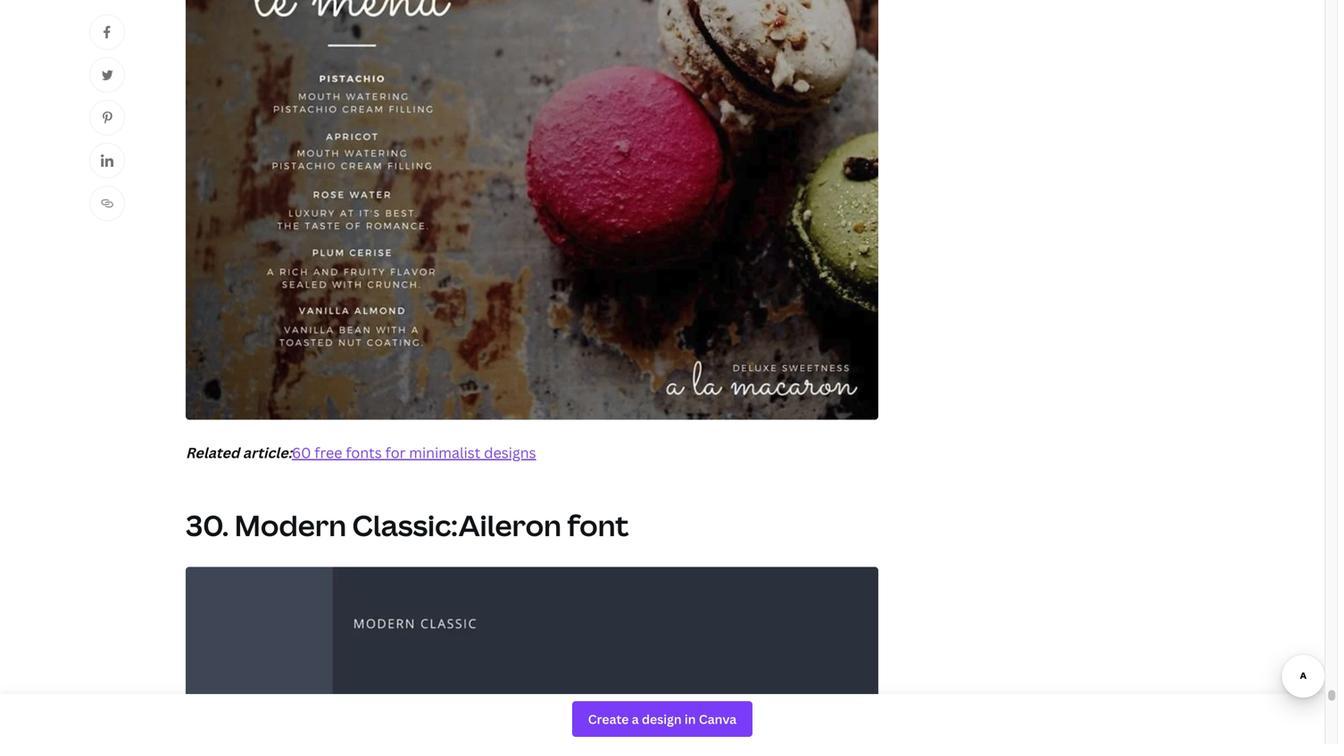 Task type: vqa. For each thing, say whether or not it's contained in the screenshot.
for
yes



Task type: describe. For each thing, give the bounding box(es) containing it.
modern
[[235, 506, 347, 545]]

fonts
[[346, 443, 382, 462]]

30.
[[186, 506, 229, 545]]

60 free fonts for minimalist designs link
[[292, 443, 537, 462]]

classic:aileron
[[352, 506, 562, 545]]

free
[[315, 443, 343, 462]]

minimalist
[[409, 443, 481, 462]]



Task type: locate. For each thing, give the bounding box(es) containing it.
font
[[568, 506, 629, 545]]

related article: 60 free fonts for minimalist designs
[[186, 443, 537, 462]]

30. modern classic:aileron font
[[186, 506, 629, 545]]

for
[[386, 443, 406, 462]]

related
[[186, 443, 240, 462]]

article:
[[243, 443, 292, 462]]

designs
[[484, 443, 537, 462]]

60
[[292, 443, 311, 462]]



